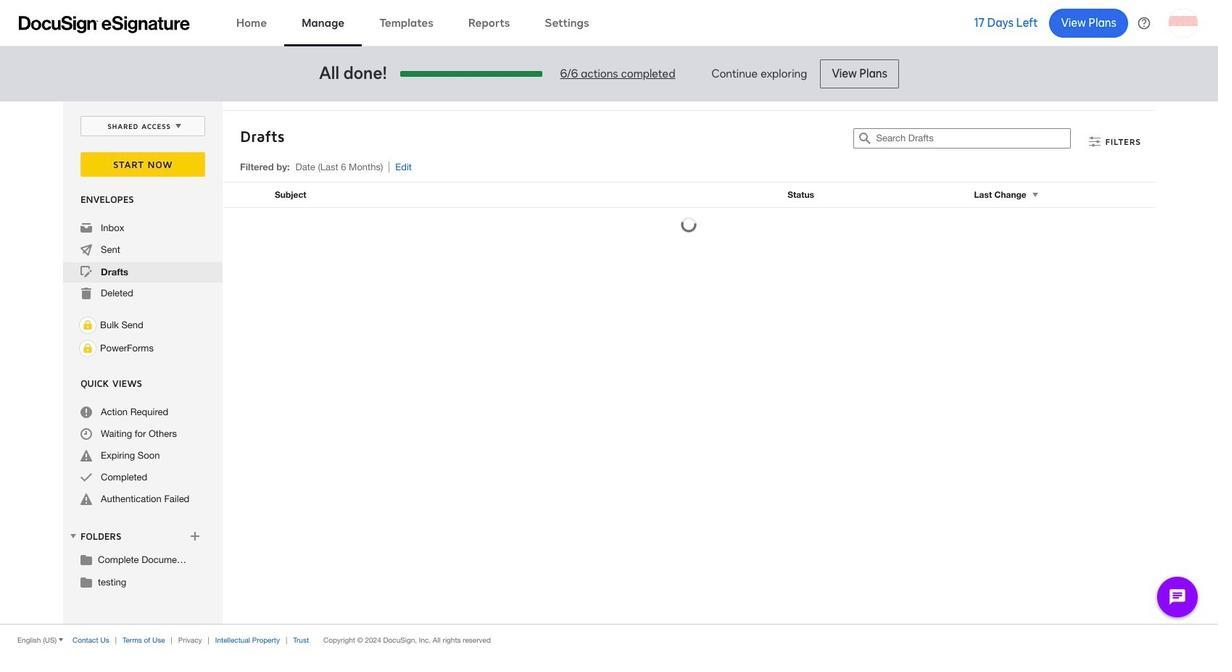 Task type: locate. For each thing, give the bounding box(es) containing it.
1 alert image from the top
[[80, 450, 92, 462]]

alert image
[[80, 450, 92, 462], [80, 494, 92, 505]]

1 vertical spatial lock image
[[79, 340, 96, 357]]

1 vertical spatial alert image
[[80, 494, 92, 505]]

0 vertical spatial alert image
[[80, 450, 92, 462]]

action required image
[[80, 407, 92, 418]]

lock image
[[79, 317, 96, 334], [79, 340, 96, 357]]

alert image down completed icon
[[80, 494, 92, 505]]

folder image
[[80, 554, 92, 566]]

0 vertical spatial lock image
[[79, 317, 96, 334]]

folder image
[[80, 576, 92, 588]]

2 alert image from the top
[[80, 494, 92, 505]]

your uploaded profile image image
[[1169, 8, 1198, 37]]

clock image
[[80, 429, 92, 440]]

sent image
[[80, 244, 92, 256]]

more info region
[[0, 624, 1218, 655]]

Search Drafts text field
[[876, 129, 1071, 148]]

view folders image
[[67, 531, 79, 542]]

inbox image
[[80, 223, 92, 234]]

alert image down clock image
[[80, 450, 92, 462]]



Task type: describe. For each thing, give the bounding box(es) containing it.
draft image
[[80, 266, 92, 278]]

completed image
[[80, 472, 92, 484]]

trash image
[[80, 288, 92, 299]]

secondary navigation region
[[63, 102, 1159, 624]]

2 lock image from the top
[[79, 340, 96, 357]]

1 lock image from the top
[[79, 317, 96, 334]]

docusign esignature image
[[19, 16, 190, 33]]



